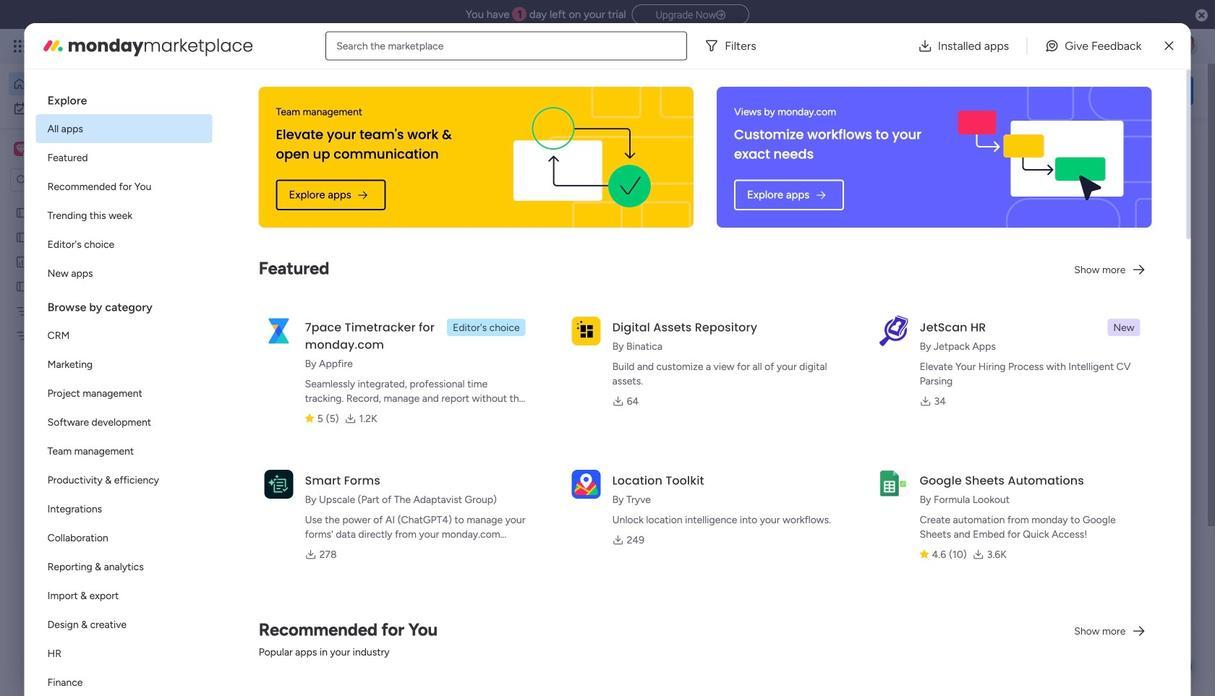 Task type: describe. For each thing, give the bounding box(es) containing it.
2 banner logo image from the left
[[947, 87, 1135, 228]]

0 vertical spatial component image
[[478, 316, 491, 329]]

0 horizontal spatial terry turtle image
[[258, 624, 287, 653]]

0 vertical spatial public board image
[[15, 206, 29, 220]]

notifications image
[[959, 39, 973, 54]]

1 banner logo image from the left
[[488, 87, 677, 228]]

workspace image
[[16, 141, 26, 157]]

2 heading from the top
[[36, 288, 212, 321]]

0 horizontal spatial component image
[[242, 493, 255, 506]]

check circle image
[[999, 165, 1008, 176]]

1 vertical spatial dapulse x slim image
[[1172, 134, 1190, 151]]

v2 user feedback image
[[989, 83, 999, 99]]

workspace selection element
[[14, 140, 121, 159]]

2 check circle image from the top
[[999, 220, 1008, 231]]

help image
[[1122, 39, 1136, 54]]

search everything image
[[1090, 39, 1104, 54]]

Search in workspace field
[[30, 172, 121, 188]]

2 vertical spatial public board image
[[242, 470, 258, 486]]

update feed image
[[991, 39, 1005, 54]]

monday marketplace image
[[42, 34, 65, 58]]

invite members image
[[1022, 39, 1037, 54]]

1 vertical spatial public board image
[[15, 231, 29, 245]]

workspace image
[[14, 141, 28, 157]]

0 vertical spatial terry turtle image
[[1175, 35, 1198, 58]]

monday marketplace image
[[1054, 39, 1069, 54]]

component image
[[715, 316, 728, 329]]

quick search results list box
[[224, 164, 942, 533]]

see plans image
[[240, 38, 253, 54]]



Task type: locate. For each thing, give the bounding box(es) containing it.
1 heading from the top
[[36, 81, 212, 114]]

app logo image
[[880, 315, 909, 347], [265, 317, 293, 346], [572, 317, 601, 346], [265, 470, 293, 499], [572, 470, 601, 499], [880, 470, 909, 499]]

select product image
[[13, 39, 27, 54]]

list box
[[36, 81, 212, 697], [0, 198, 185, 544]]

1 horizontal spatial component image
[[478, 316, 491, 329]]

1 horizontal spatial terry turtle image
[[1175, 35, 1198, 58]]

getting started element
[[977, 556, 1194, 614]]

help center element
[[977, 626, 1194, 684]]

0 vertical spatial check circle image
[[999, 183, 1008, 194]]

v2 bolt switch image
[[1101, 83, 1110, 99]]

0 vertical spatial heading
[[36, 81, 212, 114]]

banner logo image
[[488, 87, 677, 228], [947, 87, 1135, 228]]

public board image
[[15, 206, 29, 220], [15, 231, 29, 245], [242, 470, 258, 486]]

check circle image down check circle image
[[999, 183, 1008, 194]]

public dashboard image
[[15, 255, 29, 269]]

1 vertical spatial component image
[[242, 493, 255, 506]]

1 vertical spatial heading
[[36, 288, 212, 321]]

dapulse close image
[[1196, 8, 1208, 23]]

dapulse x slim image
[[1165, 37, 1174, 55], [1172, 134, 1190, 151]]

terry turtle image
[[1175, 35, 1198, 58], [258, 624, 287, 653]]

1 check circle image from the top
[[999, 183, 1008, 194]]

0 horizontal spatial banner logo image
[[488, 87, 677, 228]]

public board image
[[15, 280, 29, 294]]

check circle image down circle o image
[[999, 220, 1008, 231]]

1 vertical spatial check circle image
[[999, 220, 1008, 231]]

1 vertical spatial terry turtle image
[[258, 624, 287, 653]]

check circle image
[[999, 183, 1008, 194], [999, 220, 1008, 231]]

heading
[[36, 81, 212, 114], [36, 288, 212, 321]]

templates image image
[[990, 320, 1181, 420]]

option
[[9, 72, 176, 96], [9, 97, 176, 120], [36, 114, 212, 143], [36, 143, 212, 172], [36, 172, 212, 201], [0, 200, 185, 203], [36, 201, 212, 230], [36, 230, 212, 259], [36, 259, 212, 288], [36, 321, 212, 350], [36, 350, 212, 379], [36, 379, 212, 408], [36, 408, 212, 437], [36, 437, 212, 466], [36, 466, 212, 495], [36, 495, 212, 524], [36, 524, 212, 553], [36, 553, 212, 582], [36, 582, 212, 611], [36, 611, 212, 640], [36, 640, 212, 669], [36, 669, 212, 697]]

0 vertical spatial dapulse x slim image
[[1165, 37, 1174, 55]]

circle o image
[[999, 202, 1008, 213]]

dapulse rightstroke image
[[716, 10, 726, 21]]

2 image
[[1001, 30, 1014, 46]]

component image
[[478, 316, 491, 329], [242, 493, 255, 506]]

1 horizontal spatial banner logo image
[[947, 87, 1135, 228]]



Task type: vqa. For each thing, say whether or not it's contained in the screenshot.
Workspace Selection element
yes



